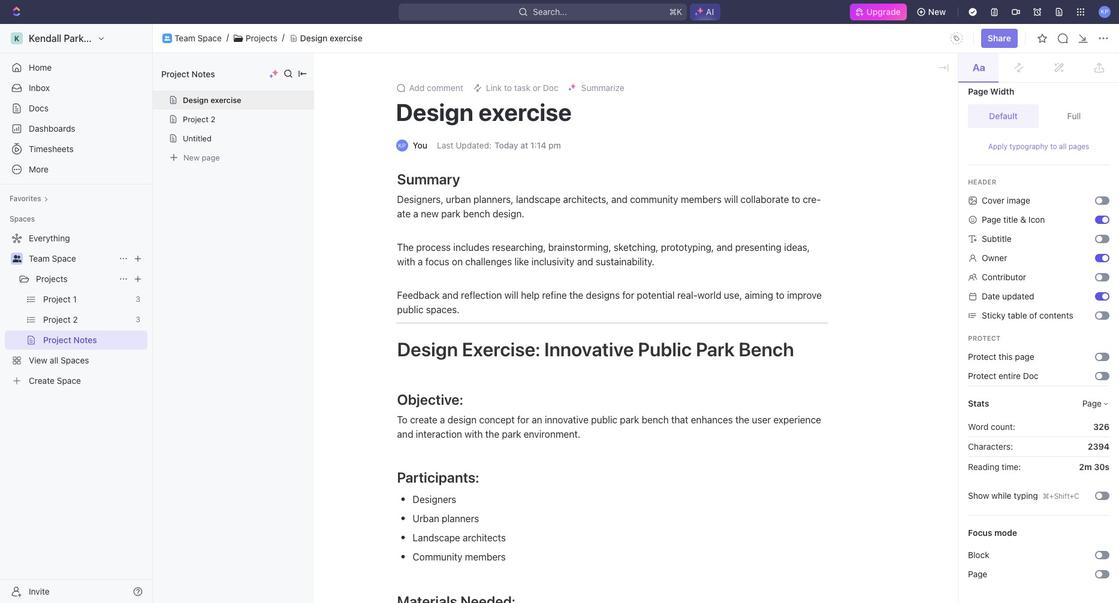 Task type: locate. For each thing, give the bounding box(es) containing it.
1 vertical spatial projects
[[36, 274, 68, 284]]

1 horizontal spatial new
[[928, 7, 946, 17]]

contents
[[1040, 311, 1074, 321]]

spaces
[[10, 215, 35, 224], [61, 356, 89, 366]]

0 horizontal spatial park
[[441, 209, 461, 219]]

protect down 'protect this page' in the right of the page
[[968, 371, 997, 381]]

0 horizontal spatial for
[[517, 415, 529, 426]]

and up the spaces.
[[442, 290, 459, 301]]

dashboards link
[[5, 119, 147, 138]]

width
[[990, 86, 1015, 97]]

1:14
[[530, 140, 546, 150]]

2 horizontal spatial exercise
[[479, 98, 572, 126]]

design
[[448, 415, 477, 426]]

0 vertical spatial doc
[[543, 83, 559, 93]]

1 horizontal spatial public
[[591, 415, 618, 426]]

doc right or at the top left of page
[[543, 83, 559, 93]]

page right this
[[1015, 352, 1034, 362]]

team space inside sidebar navigation
[[29, 254, 76, 264]]

designers, urban planners, landscape architects, and community members will collaborate to cre ate a new park bench design.
[[397, 194, 821, 219]]

for right designs at the right top of page
[[622, 290, 634, 301]]

1 vertical spatial notes
[[74, 335, 97, 345]]

0 vertical spatial page
[[202, 153, 220, 162]]

will
[[724, 194, 738, 205], [505, 290, 518, 301]]

park inside designers, urban planners, landscape architects, and community members will collaborate to cre ate a new park bench design.
[[441, 209, 461, 219]]

tree inside sidebar navigation
[[5, 229, 147, 391]]

1 vertical spatial will
[[505, 290, 518, 301]]

0 horizontal spatial new
[[183, 153, 200, 162]]

1 vertical spatial with
[[465, 429, 483, 440]]

new down untitled on the top of page
[[183, 153, 200, 162]]

1 vertical spatial team space link
[[29, 249, 114, 269]]

0 horizontal spatial all
[[50, 356, 58, 366]]

projects for projects link to the right
[[246, 33, 277, 43]]

page down untitled on the top of page
[[202, 153, 220, 162]]

bench left that
[[642, 415, 669, 426]]

with down design
[[465, 429, 483, 440]]

0 vertical spatial members
[[681, 194, 722, 205]]

1 vertical spatial team
[[29, 254, 50, 264]]

design exercise for project 2
[[183, 95, 241, 105]]

0 vertical spatial team space
[[174, 33, 222, 43]]

and down to
[[397, 429, 413, 440]]

1 horizontal spatial spaces
[[61, 356, 89, 366]]

project 2 down project 1
[[43, 315, 78, 325]]

objective:
[[397, 391, 463, 408]]

protect for protect
[[968, 335, 1001, 342]]

will inside designers, urban planners, landscape architects, and community members will collaborate to cre ate a new park bench design.
[[724, 194, 738, 205]]

word count:
[[968, 422, 1015, 432]]

public inside 'feedback and reflection will help refine the designs for potential real-world use, aiming to improve public spaces.'
[[397, 305, 424, 315]]

will left collaborate
[[724, 194, 738, 205]]

3 protect from the top
[[968, 371, 997, 381]]

a left focus
[[418, 257, 423, 267]]

on
[[452, 257, 463, 267]]

and right architects,
[[611, 194, 628, 205]]

1 vertical spatial members
[[465, 552, 506, 563]]

2 up untitled on the top of page
[[211, 115, 215, 124]]

an
[[532, 415, 542, 426]]

1 vertical spatial project notes
[[43, 335, 97, 345]]

1 horizontal spatial design exercise
[[300, 33, 363, 43]]

0 vertical spatial user group image
[[164, 36, 170, 41]]

for left an
[[517, 415, 529, 426]]

1 horizontal spatial project 2
[[183, 115, 215, 124]]

3 for 2
[[136, 315, 140, 324]]

0 horizontal spatial project notes
[[43, 335, 97, 345]]

dashboards
[[29, 123, 75, 134]]

and inside 'feedback and reflection will help refine the designs for potential real-world use, aiming to improve public spaces.'
[[442, 290, 459, 301]]

invite
[[29, 587, 50, 597]]

1 vertical spatial project 2
[[43, 315, 78, 325]]

page button
[[1083, 399, 1110, 409]]

0 horizontal spatial notes
[[74, 335, 97, 345]]

tree
[[5, 229, 147, 391]]

spaces up the create space link on the bottom left
[[61, 356, 89, 366]]

doc
[[543, 83, 559, 93], [1023, 371, 1039, 381]]

new button
[[912, 2, 953, 22]]

2 vertical spatial protect
[[968, 371, 997, 381]]

tree containing everything
[[5, 229, 147, 391]]

2 horizontal spatial the
[[736, 415, 750, 426]]

2 down 1 at the left of the page
[[73, 315, 78, 325]]

project for project 2 link
[[43, 315, 71, 325]]

1 horizontal spatial park
[[502, 429, 521, 440]]

reading time:
[[968, 462, 1021, 472]]

0 vertical spatial a
[[413, 209, 418, 219]]

2 vertical spatial the
[[485, 429, 499, 440]]

ate
[[397, 194, 821, 219]]

a up interaction
[[440, 415, 445, 426]]

projects inside sidebar navigation
[[36, 274, 68, 284]]

docs
[[29, 103, 49, 113]]

1 vertical spatial protect
[[968, 352, 997, 362]]

design exercise
[[300, 33, 363, 43], [183, 95, 241, 105], [396, 98, 572, 126]]

to right link
[[504, 83, 512, 93]]

feedback and reflection will help refine the designs for potential real-world use, aiming to improve public spaces.
[[397, 290, 824, 315]]

1 horizontal spatial team space link
[[174, 33, 222, 43]]

updated
[[1002, 291, 1035, 302]]

updated:
[[456, 140, 492, 150]]

1 protect from the top
[[968, 335, 1001, 342]]

spaces down favorites
[[10, 215, 35, 224]]

protect down sticky on the bottom of the page
[[968, 335, 1001, 342]]

a inside designers, urban planners, landscape architects, and community members will collaborate to cre ate a new park bench design.
[[413, 209, 418, 219]]

1 vertical spatial space
[[52, 254, 76, 264]]

participants:
[[397, 469, 479, 486]]

0 horizontal spatial with
[[397, 257, 415, 267]]

aiming
[[745, 290, 773, 301]]

and left presenting
[[717, 242, 733, 253]]

0 horizontal spatial projects link
[[36, 270, 114, 289]]

you
[[413, 140, 427, 150]]

kendall parks's workspace, , element
[[11, 32, 23, 44]]

park down the urban
[[441, 209, 461, 219]]

1 horizontal spatial team space
[[174, 33, 222, 43]]

0 horizontal spatial projects
[[36, 274, 68, 284]]

projects link
[[246, 33, 277, 43], [36, 270, 114, 289]]

all left pages
[[1059, 142, 1067, 151]]

0 horizontal spatial user group image
[[12, 255, 21, 263]]

1 vertical spatial for
[[517, 415, 529, 426]]

notes
[[192, 69, 215, 79], [74, 335, 97, 345]]

summarize
[[581, 83, 624, 93]]

pm
[[549, 140, 561, 150]]

2 vertical spatial park
[[502, 429, 521, 440]]

image
[[1007, 195, 1030, 206]]

1 horizontal spatial doc
[[1023, 371, 1039, 381]]

favorites button
[[5, 192, 53, 206]]

0 horizontal spatial the
[[485, 429, 499, 440]]

project 1
[[43, 294, 77, 305]]

1 vertical spatial public
[[591, 415, 618, 426]]

link
[[486, 83, 502, 93]]

with down 'the'
[[397, 257, 415, 267]]

1 horizontal spatial user group image
[[164, 36, 170, 41]]

0 vertical spatial bench
[[463, 209, 490, 219]]

protect left this
[[968, 352, 997, 362]]

docs link
[[5, 99, 147, 118]]

0 vertical spatial kp
[[1101, 8, 1109, 15]]

protect for protect this page
[[968, 352, 997, 362]]

1 vertical spatial team space
[[29, 254, 76, 264]]

user group image for the top the team space link
[[164, 36, 170, 41]]

0 vertical spatial notes
[[192, 69, 215, 79]]

1 vertical spatial all
[[50, 356, 58, 366]]

1 horizontal spatial exercise
[[330, 33, 363, 43]]

presenting
[[735, 242, 782, 253]]

park left that
[[620, 415, 639, 426]]

1 horizontal spatial team
[[174, 33, 195, 43]]

table
[[1008, 311, 1027, 321]]

with inside the process includes researching, brainstorming, sketching, prototyping, and presenting ideas, with a focus on challenges like inclusivity and sustainability.
[[397, 257, 415, 267]]

0 horizontal spatial 2
[[73, 315, 78, 325]]

1 vertical spatial doc
[[1023, 371, 1039, 381]]

project 2
[[183, 115, 215, 124], [43, 315, 78, 325]]

1
[[73, 294, 77, 305]]

1 horizontal spatial projects
[[246, 33, 277, 43]]

0 horizontal spatial page
[[202, 153, 220, 162]]

1 vertical spatial 3
[[136, 315, 140, 324]]

brainstorming,
[[548, 242, 611, 253]]

1 horizontal spatial 2
[[211, 115, 215, 124]]

to right aiming
[[776, 290, 785, 301]]

bench down planners,
[[463, 209, 490, 219]]

will inside 'feedback and reflection will help refine the designs for potential real-world use, aiming to improve public spaces.'
[[505, 290, 518, 301]]

0 vertical spatial public
[[397, 305, 424, 315]]

view
[[29, 356, 47, 366]]

reading
[[968, 462, 1000, 472]]

326
[[1094, 422, 1110, 432]]

0 horizontal spatial exercise
[[211, 95, 241, 105]]

block
[[968, 550, 990, 561]]

0 vertical spatial protect
[[968, 335, 1001, 342]]

2m
[[1079, 462, 1092, 472]]

kp inside dropdown button
[[1101, 8, 1109, 15]]

0 horizontal spatial public
[[397, 305, 424, 315]]

0 horizontal spatial design exercise
[[183, 95, 241, 105]]

0 horizontal spatial doc
[[543, 83, 559, 93]]

sidebar navigation
[[0, 24, 155, 604]]

1 3 from the top
[[136, 295, 140, 304]]

2m 30s
[[1079, 462, 1110, 472]]

new for new
[[928, 7, 946, 17]]

public down feedback
[[397, 305, 424, 315]]

doc right entire on the bottom of page
[[1023, 371, 1039, 381]]

design exercise: innovative public park bench
[[397, 338, 794, 361]]

1 horizontal spatial notes
[[192, 69, 215, 79]]

full
[[1067, 111, 1081, 121]]

project notes link
[[43, 331, 145, 350]]

focus
[[968, 528, 992, 538]]

a left new
[[413, 209, 418, 219]]

inclusivity
[[532, 257, 575, 267]]

2 inside sidebar navigation
[[73, 315, 78, 325]]

3 up project notes link
[[136, 315, 140, 324]]

the down concept
[[485, 429, 499, 440]]

will left help
[[505, 290, 518, 301]]

1 horizontal spatial members
[[681, 194, 722, 205]]

1 horizontal spatial will
[[724, 194, 738, 205]]

2 3 from the top
[[136, 315, 140, 324]]

and inside to create a design concept for an innovative public park bench that enhances the user experience and interaction with the park environment.
[[397, 429, 413, 440]]

1 vertical spatial bench
[[642, 415, 669, 426]]

0 horizontal spatial members
[[465, 552, 506, 563]]

kp button
[[1095, 2, 1114, 22]]

1 horizontal spatial the
[[569, 290, 584, 301]]

spaces.
[[426, 305, 460, 315]]

to inside 'feedback and reflection will help refine the designs for potential real-world use, aiming to improve public spaces.'
[[776, 290, 785, 301]]

0 horizontal spatial kp
[[398, 142, 406, 149]]

the left 'user'
[[736, 415, 750, 426]]

park down concept
[[502, 429, 521, 440]]

1 horizontal spatial kp
[[1101, 8, 1109, 15]]

new right upgrade
[[928, 7, 946, 17]]

public right the innovative
[[591, 415, 618, 426]]

designs
[[586, 290, 620, 301]]

team
[[174, 33, 195, 43], [29, 254, 50, 264]]

1 vertical spatial 2
[[73, 315, 78, 325]]

new inside button
[[928, 7, 946, 17]]

all
[[1059, 142, 1067, 151], [50, 356, 58, 366]]

1 horizontal spatial bench
[[642, 415, 669, 426]]

1 vertical spatial user group image
[[12, 255, 21, 263]]

0 horizontal spatial project 2
[[43, 315, 78, 325]]

user group image inside tree
[[12, 255, 21, 263]]

collaborate
[[741, 194, 789, 205]]

and down brainstorming,
[[577, 257, 593, 267]]

2 protect from the top
[[968, 352, 997, 362]]

project 2 link
[[43, 311, 131, 330]]

to left cre
[[792, 194, 800, 205]]

innovative
[[544, 338, 634, 361]]

members down architects
[[465, 552, 506, 563]]

with inside to create a design concept for an innovative public park bench that enhances the user experience and interaction with the park environment.
[[465, 429, 483, 440]]

0 vertical spatial park
[[441, 209, 461, 219]]

environment.
[[524, 429, 580, 440]]

designers
[[413, 495, 456, 505]]

1 horizontal spatial all
[[1059, 142, 1067, 151]]

0 vertical spatial for
[[622, 290, 634, 301]]

user group image
[[164, 36, 170, 41], [12, 255, 21, 263]]

page width
[[968, 86, 1015, 97]]

0 vertical spatial space
[[198, 33, 222, 43]]

0 vertical spatial 3
[[136, 295, 140, 304]]

2 vertical spatial a
[[440, 415, 445, 426]]

0 vertical spatial the
[[569, 290, 584, 301]]

includes
[[453, 242, 490, 253]]

2 horizontal spatial design exercise
[[396, 98, 572, 126]]

page down the cover
[[982, 215, 1001, 225]]

team space
[[174, 33, 222, 43], [29, 254, 76, 264]]

0 vertical spatial team
[[174, 33, 195, 43]]

page
[[202, 153, 220, 162], [1015, 352, 1034, 362]]

1 vertical spatial new
[[183, 153, 200, 162]]

sticky table of contents
[[982, 311, 1074, 321]]

1 horizontal spatial for
[[622, 290, 634, 301]]

team inside tree
[[29, 254, 50, 264]]

members right community
[[681, 194, 722, 205]]

0 horizontal spatial team space link
[[29, 249, 114, 269]]

1 vertical spatial kp
[[398, 142, 406, 149]]

all right view
[[50, 356, 58, 366]]

ai
[[706, 7, 714, 17]]

the right refine
[[569, 290, 584, 301]]

0 vertical spatial projects link
[[246, 33, 277, 43]]

members inside designers, urban planners, landscape architects, and community members will collaborate to cre ate a new park bench design.
[[681, 194, 722, 205]]

typing
[[1014, 491, 1038, 501]]

bench
[[739, 338, 794, 361]]

1 horizontal spatial with
[[465, 429, 483, 440]]

⌘+shift+c
[[1043, 492, 1079, 501]]

3 right project 1 link
[[136, 295, 140, 304]]

0 vertical spatial project notes
[[161, 69, 215, 79]]

project 2 up untitled on the top of page
[[183, 115, 215, 124]]

show while typing ⌘+shift+c
[[968, 491, 1079, 501]]

the
[[397, 242, 414, 253]]

team space for the top the team space link
[[174, 33, 222, 43]]

sustainability.
[[596, 257, 654, 267]]

entire
[[999, 371, 1021, 381]]



Task type: vqa. For each thing, say whether or not it's contained in the screenshot.
'user group' icon in the tree
no



Task type: describe. For each thing, give the bounding box(es) containing it.
home
[[29, 62, 52, 73]]

a inside the process includes researching, brainstorming, sketching, prototyping, and presenting ideas, with a focus on challenges like inclusivity and sustainability.
[[418, 257, 423, 267]]

project for project notes link
[[43, 335, 71, 345]]

date updated
[[982, 291, 1035, 302]]

0 vertical spatial team space link
[[174, 33, 222, 43]]

link to task or doc
[[486, 83, 559, 93]]

1 vertical spatial page
[[1015, 352, 1034, 362]]

architects
[[463, 533, 506, 544]]

exercise for project 2
[[211, 95, 241, 105]]

that
[[671, 415, 689, 426]]

view all spaces link
[[5, 351, 145, 370]]

and inside designers, urban planners, landscape architects, and community members will collaborate to cre ate a new park bench design.
[[611, 194, 628, 205]]

untitled
[[183, 134, 212, 143]]

0 vertical spatial 2
[[211, 115, 215, 124]]

project for project 1 link
[[43, 294, 71, 305]]

2 vertical spatial space
[[57, 376, 81, 386]]

all inside tree
[[50, 356, 58, 366]]

more
[[29, 164, 49, 174]]

landscape architects
[[413, 533, 506, 544]]

subtitle
[[982, 234, 1012, 244]]

inbox link
[[5, 79, 147, 98]]

world
[[698, 290, 722, 301]]

0 vertical spatial all
[[1059, 142, 1067, 151]]

park
[[696, 338, 735, 361]]

the process includes researching, brainstorming, sketching, prototyping, and presenting ideas, with a focus on challenges like inclusivity and sustainability.
[[397, 242, 813, 267]]

count:
[[991, 422, 1015, 432]]

community
[[413, 552, 463, 563]]

comment
[[427, 83, 463, 93]]

icon
[[1029, 215, 1045, 225]]

kendall parks's workspace
[[29, 33, 148, 44]]

dropdown menu image
[[947, 29, 966, 48]]

page up 326
[[1083, 399, 1102, 409]]

space for the top the team space link
[[198, 33, 222, 43]]

pages
[[1069, 142, 1089, 151]]

3 for 1
[[136, 295, 140, 304]]

create
[[410, 415, 438, 426]]

apply typography to all pages
[[988, 142, 1089, 151]]

date
[[982, 291, 1000, 302]]

add
[[409, 83, 425, 93]]

word
[[968, 422, 989, 432]]

page title & icon
[[982, 215, 1045, 225]]

reflection
[[461, 290, 502, 301]]

user
[[752, 415, 771, 426]]

new page
[[183, 153, 220, 162]]

&
[[1020, 215, 1026, 225]]

spaces inside tree
[[61, 356, 89, 366]]

task
[[514, 83, 531, 93]]

ai button
[[690, 4, 721, 20]]

title
[[1004, 215, 1018, 225]]

researching,
[[492, 242, 546, 253]]

a inside to create a design concept for an innovative public park bench that enhances the user experience and interaction with the park environment.
[[440, 415, 445, 426]]

1 horizontal spatial projects link
[[246, 33, 277, 43]]

workspace
[[99, 33, 148, 44]]

process
[[416, 242, 451, 253]]

community
[[630, 194, 678, 205]]

the inside 'feedback and reflection will help refine the designs for potential real-world use, aiming to improve public spaces.'
[[569, 290, 584, 301]]

upgrade link
[[850, 4, 907, 20]]

architects,
[[563, 194, 609, 205]]

cover
[[982, 195, 1005, 206]]

cre
[[803, 194, 821, 205]]

0 horizontal spatial spaces
[[10, 215, 35, 224]]

urban
[[413, 514, 439, 525]]

create space link
[[5, 372, 145, 391]]

apply
[[988, 142, 1008, 151]]

doc inside dropdown button
[[543, 83, 559, 93]]

time:
[[1002, 462, 1021, 472]]

default
[[989, 111, 1018, 121]]

protect entire doc
[[968, 371, 1039, 381]]

to create a design concept for an innovative public park bench that enhances the user experience and interaction with the park environment.
[[397, 415, 824, 440]]

public inside to create a design concept for an innovative public park bench that enhances the user experience and interaction with the park environment.
[[591, 415, 618, 426]]

for inside 'feedback and reflection will help refine the designs for potential real-world use, aiming to improve public spaces.'
[[622, 290, 634, 301]]

refine
[[542, 290, 567, 301]]

bench inside designers, urban planners, landscape architects, and community members will collaborate to cre ate a new park bench design.
[[463, 209, 490, 219]]

concept
[[479, 415, 515, 426]]

potential
[[637, 290, 675, 301]]

typography
[[1010, 142, 1048, 151]]

0 vertical spatial project 2
[[183, 115, 215, 124]]

1 vertical spatial projects link
[[36, 270, 114, 289]]

owner
[[982, 253, 1007, 263]]

project 1 link
[[43, 290, 131, 309]]

k
[[14, 34, 19, 43]]

page down block
[[968, 570, 988, 580]]

space for left the team space link
[[52, 254, 76, 264]]

project notes inside project notes link
[[43, 335, 97, 345]]

new for new page
[[183, 153, 200, 162]]

share
[[988, 33, 1011, 43]]

home link
[[5, 58, 147, 77]]

to inside dropdown button
[[504, 83, 512, 93]]

mode
[[995, 528, 1017, 538]]

2 horizontal spatial park
[[620, 415, 639, 426]]

header
[[968, 178, 997, 186]]

public
[[638, 338, 692, 361]]

projects for bottom projects link
[[36, 274, 68, 284]]

last
[[437, 140, 453, 150]]

exercise for designers, urban planners, landscape architects, and community members will collaborate to cre ate a new park bench design.
[[479, 98, 572, 126]]

protect this page
[[968, 352, 1034, 362]]

timesheets
[[29, 144, 74, 154]]

bench inside to create a design concept for an innovative public park bench that enhances the user experience and interaction with the park environment.
[[642, 415, 669, 426]]

team space for left the team space link
[[29, 254, 76, 264]]

prototyping,
[[661, 242, 714, 253]]

protect for protect entire doc
[[968, 371, 997, 381]]

community members
[[413, 552, 506, 563]]

design exercise for designers, urban planners, landscape architects, and community members will collaborate to cre ate a new park bench design.
[[396, 98, 572, 126]]

team for the top the team space link
[[174, 33, 195, 43]]

project 2 inside project 2 link
[[43, 315, 78, 325]]

planners,
[[474, 194, 514, 205]]

2394
[[1088, 442, 1110, 452]]

characters:
[[968, 442, 1013, 452]]

parks's
[[64, 33, 96, 44]]

to right typography
[[1050, 142, 1057, 151]]

team for left the team space link
[[29, 254, 50, 264]]

user group image for left the team space link
[[12, 255, 21, 263]]

for inside to create a design concept for an innovative public park bench that enhances the user experience and interaction with the park environment.
[[517, 415, 529, 426]]

today
[[495, 140, 518, 150]]

page left width
[[968, 86, 988, 97]]

at
[[521, 140, 528, 150]]

use,
[[724, 290, 742, 301]]

create space
[[29, 376, 81, 386]]

of
[[1030, 311, 1037, 321]]

1 vertical spatial the
[[736, 415, 750, 426]]

⌘k
[[669, 7, 682, 17]]

notes inside project notes link
[[74, 335, 97, 345]]

1 horizontal spatial project notes
[[161, 69, 215, 79]]

to inside designers, urban planners, landscape architects, and community members will collaborate to cre ate a new park bench design.
[[792, 194, 800, 205]]

upgrade
[[867, 7, 901, 17]]

contributor
[[982, 272, 1026, 282]]

experience
[[774, 415, 821, 426]]

cover image
[[982, 195, 1030, 206]]

like
[[515, 257, 529, 267]]



